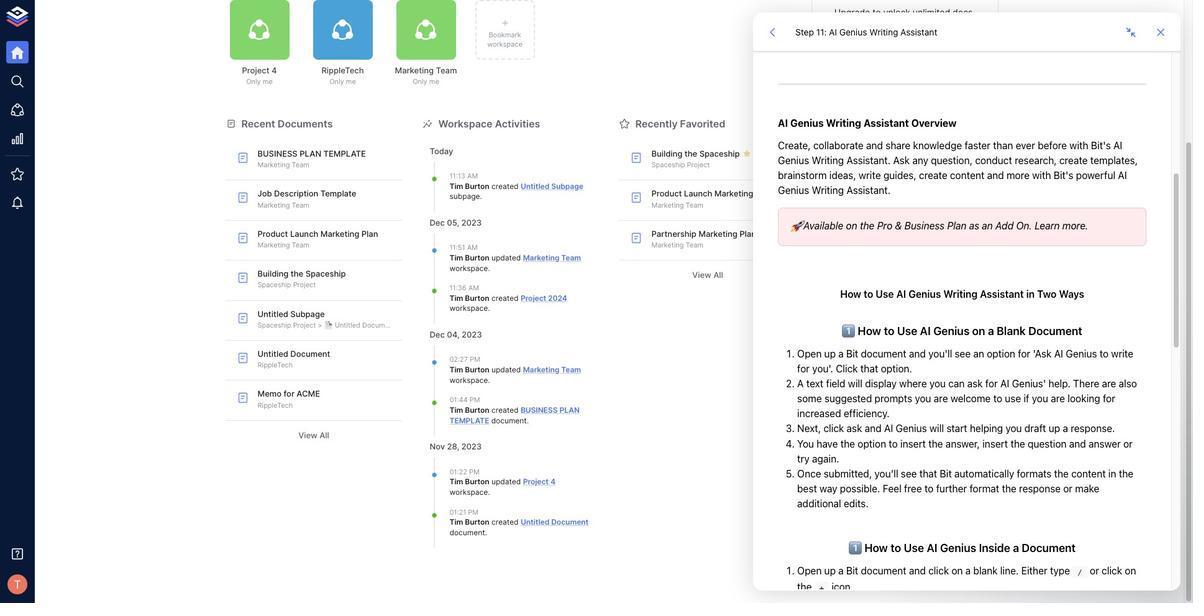 Task type: locate. For each thing, give the bounding box(es) containing it.
team inside 11:51 am tim burton updated marketing team workspace .
[[562, 253, 581, 262]]

marketing team link for project 2024
[[523, 253, 581, 262]]

pm inside the 01:21 pm tim burton created untitled document document .
[[468, 508, 479, 516]]

the up spaceship project
[[685, 149, 698, 159]]

plan
[[300, 149, 322, 159], [560, 405, 580, 415]]

building the spaceship spaceship project
[[258, 269, 346, 289]]

document down project 4 link
[[552, 517, 589, 527]]

rippletech inside memo for acme rippletech
[[258, 401, 293, 410]]

document
[[492, 416, 527, 425], [450, 528, 485, 537]]

burton down 11:51
[[465, 253, 490, 262]]

0 vertical spatial subpage
[[552, 181, 584, 191]]

1 vertical spatial document
[[450, 528, 485, 537]]

workspace
[[488, 40, 523, 48], [450, 263, 488, 273], [450, 304, 488, 313], [450, 375, 488, 385], [450, 487, 488, 497]]

me for project
[[263, 77, 273, 86]]

2 horizontal spatial me
[[430, 77, 440, 86]]

1 horizontal spatial template
[[450, 416, 490, 425]]

burton down 02:27 on the bottom left
[[465, 365, 490, 374]]

tim inside 02:27 pm tim burton updated marketing team workspace .
[[450, 365, 463, 374]]

product inside product launch marketing plan marketing team
[[258, 229, 288, 239]]

product
[[652, 189, 682, 199], [258, 229, 288, 239]]

1 horizontal spatial product
[[652, 189, 682, 199]]

launch down job description template marketing team
[[290, 229, 319, 239]]

upgrade for upgrade to unlock unlimited docs.
[[835, 7, 871, 17]]

0 horizontal spatial plan
[[300, 149, 322, 159]]

pm right 02:27 on the bottom left
[[470, 355, 481, 364]]

1 me from the left
[[263, 77, 273, 86]]

me inside marketing team only me
[[430, 77, 440, 86]]

2 me from the left
[[346, 77, 356, 86]]

building
[[652, 149, 683, 159], [258, 269, 289, 279]]

7 burton from the top
[[465, 517, 490, 527]]

pm for marketing
[[470, 355, 481, 364]]

3 tim from the top
[[450, 293, 463, 303]]

updated
[[492, 253, 521, 262], [492, 365, 521, 374], [492, 477, 521, 486]]

. inside the 01:21 pm tim burton created untitled document document .
[[485, 528, 487, 537]]

1 vertical spatial building
[[258, 269, 289, 279]]

view all down the acme
[[299, 430, 329, 440]]

created left project 2024 link
[[492, 293, 519, 303]]

help image
[[812, 136, 999, 185], [812, 199, 999, 248], [812, 261, 999, 311], [812, 324, 999, 373]]

1 vertical spatial marketing team link
[[523, 365, 581, 374]]

pm inside 01:22 pm tim burton updated project 4 workspace .
[[469, 467, 480, 476]]

tim down 01:44
[[450, 405, 463, 415]]

tim down 02:27 on the bottom left
[[450, 365, 463, 374]]

1 vertical spatial the
[[291, 269, 304, 279]]

pm inside 02:27 pm tim burton updated marketing team workspace .
[[470, 355, 481, 364]]

project 4 only me
[[242, 65, 277, 86]]

pm
[[470, 355, 481, 364], [470, 396, 480, 404], [469, 467, 480, 476], [468, 508, 479, 516]]

. inside 02:27 pm tim burton updated marketing team workspace .
[[488, 375, 490, 385]]

1 horizontal spatial all
[[714, 270, 724, 280]]

1 vertical spatial view
[[299, 430, 318, 440]]

6 burton from the top
[[465, 477, 490, 486]]

subpage
[[552, 181, 584, 191], [291, 309, 325, 319]]

1 vertical spatial template
[[450, 416, 490, 425]]

0 vertical spatial dec
[[430, 218, 445, 228]]

upgrade to unlock unlimited docs.
[[835, 7, 976, 17]]

0 horizontal spatial me
[[263, 77, 273, 86]]

building down product launch marketing plan marketing team
[[258, 269, 289, 279]]

tim inside the 01:21 pm tim burton created untitled document document .
[[450, 517, 463, 527]]

pm right 01:21 at the left of the page
[[468, 508, 479, 516]]

11:13 am tim burton created untitled subpage subpage .
[[450, 172, 584, 201]]

spaceship
[[700, 149, 740, 159], [652, 161, 686, 169], [306, 269, 346, 279], [258, 281, 291, 289], [258, 321, 291, 329]]

0 vertical spatial document
[[363, 321, 396, 329]]

0 vertical spatial am
[[468, 172, 478, 180]]

the inside building the spaceship spaceship project
[[291, 269, 304, 279]]

nov
[[430, 442, 445, 452]]

1 2023 from the top
[[462, 218, 482, 228]]

created
[[492, 181, 519, 191], [492, 293, 519, 303], [492, 405, 519, 415], [492, 517, 519, 527]]

dec for dec 04, 2023
[[430, 330, 445, 340]]

dec 05, 2023
[[430, 218, 482, 228]]

1 tim from the top
[[450, 181, 463, 191]]

template inside 'business plan template'
[[450, 416, 490, 425]]

business inside 'business plan template'
[[521, 405, 558, 415]]

only
[[246, 77, 261, 86], [330, 77, 344, 86], [413, 77, 428, 86]]

2 horizontal spatial only
[[413, 77, 428, 86]]

burton inside 11:13 am tim burton created untitled subpage subpage .
[[465, 181, 490, 191]]

01:21
[[450, 508, 467, 516]]

me inside rippletech only me
[[346, 77, 356, 86]]

3 updated from the top
[[492, 477, 521, 486]]

description
[[274, 189, 319, 199]]

2 2023 from the top
[[462, 330, 482, 340]]

0 vertical spatial 2023
[[462, 218, 482, 228]]

4 inside project 4 only me
[[272, 65, 277, 75]]

project down building the spaceship
[[687, 161, 710, 169]]

burton inside 11:51 am tim burton updated marketing team workspace .
[[465, 253, 490, 262]]

marketing inside marketing team only me
[[395, 65, 434, 75]]

building up spaceship project
[[652, 149, 683, 159]]

recent
[[242, 117, 275, 130]]

11:51
[[450, 243, 465, 252]]

2023 right 04,
[[462, 330, 482, 340]]

team
[[436, 65, 457, 75], [292, 161, 310, 169], [292, 201, 310, 209], [686, 201, 704, 209], [292, 241, 310, 249], [686, 241, 704, 249], [562, 253, 581, 262], [562, 365, 581, 374]]

01:44 pm
[[450, 396, 480, 404]]

the
[[685, 149, 698, 159], [291, 269, 304, 279]]

1 vertical spatial 2023
[[462, 330, 482, 340]]

spaceship for building the spaceship spaceship project
[[306, 269, 346, 279]]

2023 right the 28,
[[462, 442, 482, 452]]

workspace down 01:22
[[450, 487, 488, 497]]

am right 11:13
[[468, 172, 478, 180]]

0 vertical spatial the
[[685, 149, 698, 159]]

document down >
[[291, 349, 330, 359]]

building for building the spaceship
[[652, 149, 683, 159]]

business down recent documents
[[258, 149, 298, 159]]

01:44
[[450, 396, 468, 404]]

workspace up 01:44 pm
[[450, 375, 488, 385]]

upgrade for upgrade
[[887, 83, 923, 94]]

dec
[[430, 218, 445, 228], [430, 330, 445, 340]]

1 horizontal spatial the
[[685, 149, 698, 159]]

plan inside product launch marketing plan marketing team
[[362, 229, 378, 239]]

dec for dec 05, 2023
[[430, 218, 445, 228]]

burton down 01:21 at the left of the page
[[465, 517, 490, 527]]

documents used
[[827, 33, 888, 43]]

pm up "tim burton created"
[[470, 396, 480, 404]]

plan for product launch marketing plan marketing team
[[362, 229, 378, 239]]

document
[[363, 321, 396, 329], [291, 349, 330, 359], [552, 517, 589, 527]]

project left 2024
[[521, 293, 547, 303]]

2 dec from the top
[[430, 330, 445, 340]]

tim down 01:21 at the left of the page
[[450, 517, 463, 527]]

document .
[[490, 416, 529, 425]]

team inside partnership marketing plan marketing team
[[686, 241, 704, 249]]

unlock more? button
[[921, 49, 983, 68]]

burton for 11:51 am tim burton updated marketing team workspace .
[[465, 253, 490, 262]]

bookmark
[[489, 30, 521, 39]]

updated for untitled document
[[492, 477, 521, 486]]

0 horizontal spatial document
[[291, 349, 330, 359]]

am inside 11:36 am tim burton created project 2024 workspace .
[[469, 284, 479, 292]]

unlock more?
[[927, 53, 980, 63]]

untitled inside the 01:21 pm tim burton created untitled document document .
[[521, 517, 550, 527]]

1 created from the top
[[492, 181, 519, 191]]

0 vertical spatial product
[[652, 189, 682, 199]]

docs.
[[953, 7, 976, 17]]

document down "tim burton created"
[[492, 416, 527, 425]]

workspace inside 01:22 pm tim burton updated project 4 workspace .
[[450, 487, 488, 497]]

1 vertical spatial upgrade
[[887, 83, 923, 94]]

burton up 'subpage'
[[465, 181, 490, 191]]

0 vertical spatial template
[[324, 149, 366, 159]]

0 horizontal spatial business
[[258, 149, 298, 159]]

4 tim from the top
[[450, 365, 463, 374]]

1 burton from the top
[[465, 181, 490, 191]]

dec left 04,
[[430, 330, 445, 340]]

created for untitled document
[[492, 517, 519, 527]]

t button
[[4, 571, 31, 598]]

tim down 11:13
[[450, 181, 463, 191]]

pm right 01:22
[[469, 467, 480, 476]]

project inside project 4 only me
[[242, 65, 270, 75]]

partnership
[[652, 229, 697, 239]]

tim inside 11:36 am tim burton created project 2024 workspace .
[[450, 293, 463, 303]]

document down 01:21 at the left of the page
[[450, 528, 485, 537]]

me
[[263, 77, 273, 86], [346, 77, 356, 86], [430, 77, 440, 86]]

am right 11:51
[[467, 243, 478, 252]]

0 horizontal spatial view
[[299, 430, 318, 440]]

created left untitled subpage 'link'
[[492, 181, 519, 191]]

pm for project
[[469, 467, 480, 476]]

subpage inside untitled subpage spaceship project > 📄 untitled document
[[291, 309, 325, 319]]

2023 right 05,
[[462, 218, 482, 228]]

1 vertical spatial updated
[[492, 365, 521, 374]]

1 horizontal spatial business
[[521, 405, 558, 415]]

0 vertical spatial documents
[[827, 33, 867, 43]]

plan inside business plan template marketing team
[[300, 149, 322, 159]]

1 vertical spatial am
[[467, 243, 478, 252]]

1 vertical spatial documents
[[278, 117, 333, 130]]

1 dec from the top
[[430, 218, 445, 228]]

view all button
[[620, 266, 797, 285], [225, 426, 403, 445]]

business for business plan template marketing team
[[258, 149, 298, 159]]

1 horizontal spatial plan
[[560, 405, 580, 415]]

0 vertical spatial rippletech
[[322, 65, 364, 75]]

0 vertical spatial marketing team link
[[523, 253, 581, 262]]

2 only from the left
[[330, 77, 344, 86]]

marketing inside 02:27 pm tim burton updated marketing team workspace .
[[523, 365, 560, 374]]

4 inside 01:22 pm tim burton updated project 4 workspace .
[[551, 477, 556, 486]]

burton inside 01:22 pm tim burton updated project 4 workspace .
[[465, 477, 490, 486]]

1 vertical spatial product
[[258, 229, 288, 239]]

business inside business plan template marketing team
[[258, 149, 298, 159]]

workspace inside the bookmark workspace button
[[488, 40, 523, 48]]

created inside 11:36 am tim burton created project 2024 workspace .
[[492, 293, 519, 303]]

business up document .
[[521, 405, 558, 415]]

upgrade
[[835, 7, 871, 17], [887, 83, 923, 94]]

updated inside 01:22 pm tim burton updated project 4 workspace .
[[492, 477, 521, 486]]

1 horizontal spatial launch
[[685, 189, 713, 199]]

1 horizontal spatial only
[[330, 77, 344, 86]]

2 horizontal spatial document
[[552, 517, 589, 527]]

building inside building the spaceship spaceship project
[[258, 269, 289, 279]]

1 horizontal spatial upgrade
[[887, 83, 923, 94]]

tim down 11:36 in the left of the page
[[450, 293, 463, 303]]

0 horizontal spatial template
[[324, 149, 366, 159]]

workspace up 11:36 in the left of the page
[[450, 263, 488, 273]]

marketing team link up 2024
[[523, 253, 581, 262]]

. inside 01:22 pm tim burton updated project 4 workspace .
[[488, 487, 490, 497]]

team inside job description template marketing team
[[292, 201, 310, 209]]

marketing team link for business plan template
[[523, 365, 581, 374]]

0 vertical spatial plan
[[300, 149, 322, 159]]

0 vertical spatial upgrade
[[835, 7, 871, 17]]

0 horizontal spatial the
[[291, 269, 304, 279]]

product for product launch marketing plan
[[652, 189, 682, 199]]

marketing team link up business plan template link
[[523, 365, 581, 374]]

the down product launch marketing plan marketing team
[[291, 269, 304, 279]]

. inside 11:51 am tim burton updated marketing team workspace .
[[488, 263, 490, 273]]

am inside 11:51 am tim burton updated marketing team workspace .
[[467, 243, 478, 252]]

template
[[324, 149, 366, 159], [450, 416, 490, 425]]

created for untitled subpage
[[492, 181, 519, 191]]

3 me from the left
[[430, 77, 440, 86]]

1 horizontal spatial building
[[652, 149, 683, 159]]

1 horizontal spatial me
[[346, 77, 356, 86]]

template up template
[[324, 149, 366, 159]]

business
[[258, 149, 298, 159], [521, 405, 558, 415]]

project up the 01:21 pm tim burton created untitled document document .
[[523, 477, 549, 486]]

1 horizontal spatial view all
[[693, 270, 724, 280]]

1 horizontal spatial view all button
[[620, 266, 797, 285]]

created down 01:22 pm tim burton updated project 4 workspace . on the bottom left
[[492, 517, 519, 527]]

1 vertical spatial dec
[[430, 330, 445, 340]]

01:22
[[450, 467, 468, 476]]

. inside 11:13 am tim burton created untitled subpage subpage .
[[480, 192, 482, 201]]

6 tim from the top
[[450, 477, 463, 486]]

2 vertical spatial updated
[[492, 477, 521, 486]]

business plan template
[[450, 405, 580, 425]]

workspace activities
[[439, 117, 541, 130]]

view all
[[693, 270, 724, 280], [299, 430, 329, 440]]

marketing inside business plan template marketing team
[[258, 161, 290, 169]]

dec left 05,
[[430, 218, 445, 228]]

am right 11:36 in the left of the page
[[469, 284, 479, 292]]

team inside marketing team only me
[[436, 65, 457, 75]]

am inside 11:13 am tim burton created untitled subpage subpage .
[[468, 172, 478, 180]]

upgrade inside upgrade button
[[887, 83, 923, 94]]

project up untitled subpage spaceship project > 📄 untitled document
[[293, 281, 316, 289]]

5 burton from the top
[[465, 405, 490, 415]]

upgrade down unlock more? "button"
[[887, 83, 923, 94]]

0 horizontal spatial documents
[[278, 117, 333, 130]]

tim down 11:51
[[450, 253, 463, 262]]

0 horizontal spatial upgrade
[[835, 7, 871, 17]]

me for marketing
[[430, 77, 440, 86]]

recently
[[636, 117, 678, 130]]

1 vertical spatial business
[[521, 405, 558, 415]]

2 updated from the top
[[492, 365, 521, 374]]

2 vertical spatial rippletech
[[258, 401, 293, 410]]

0 horizontal spatial 4
[[272, 65, 277, 75]]

only inside marketing team only me
[[413, 77, 428, 86]]

1 horizontal spatial view
[[693, 270, 712, 280]]

updated up "tim burton created"
[[492, 365, 521, 374]]

tim for 11:36 am tim burton created project 2024 workspace .
[[450, 293, 463, 303]]

acme
[[297, 389, 320, 399]]

burton for 02:27 pm tim burton updated marketing team workspace .
[[465, 365, 490, 374]]

all down the acme
[[320, 430, 329, 440]]

0 vertical spatial view
[[693, 270, 712, 280]]

0 horizontal spatial view all button
[[225, 426, 403, 445]]

project up recent
[[242, 65, 270, 75]]

0 horizontal spatial building
[[258, 269, 289, 279]]

1 vertical spatial 4
[[551, 477, 556, 486]]

1 vertical spatial launch
[[290, 229, 319, 239]]

. for 02:27 pm tim burton updated marketing team workspace .
[[488, 375, 490, 385]]

workspace for project 2024
[[450, 263, 488, 273]]

7 tim from the top
[[450, 517, 463, 527]]

pm for untitled
[[468, 508, 479, 516]]

document inside the 01:21 pm tim burton created untitled document document .
[[552, 517, 589, 527]]

upgrade left to
[[835, 7, 871, 17]]

4 up untitled document link
[[551, 477, 556, 486]]

upgrade button
[[877, 78, 933, 101]]

view all button down the acme
[[225, 426, 403, 445]]

11:13
[[450, 172, 466, 180]]

2 vertical spatial am
[[469, 284, 479, 292]]

0 horizontal spatial only
[[246, 77, 261, 86]]

am for marketing
[[467, 243, 478, 252]]

2 vertical spatial document
[[552, 517, 589, 527]]

burton inside 11:36 am tim burton created project 2024 workspace .
[[465, 293, 490, 303]]

product launch marketing plan marketing team
[[258, 229, 378, 249]]

view down memo for acme rippletech
[[299, 430, 318, 440]]

favorited
[[680, 117, 726, 130]]

0 horizontal spatial all
[[320, 430, 329, 440]]

1 horizontal spatial document
[[363, 321, 396, 329]]

0 horizontal spatial launch
[[290, 229, 319, 239]]

all down partnership marketing plan marketing team on the right of page
[[714, 270, 724, 280]]

rippletech
[[322, 65, 364, 75], [258, 361, 293, 370], [258, 401, 293, 410]]

documents
[[827, 33, 867, 43], [278, 117, 333, 130]]

1 vertical spatial plan
[[560, 405, 580, 415]]

updated inside 02:27 pm tim burton updated marketing team workspace .
[[492, 365, 521, 374]]

0 horizontal spatial view all
[[299, 430, 329, 440]]

document inside the 01:21 pm tim burton created untitled document document .
[[450, 528, 485, 537]]

launch
[[685, 189, 713, 199], [290, 229, 319, 239]]

2 created from the top
[[492, 293, 519, 303]]

workspace down bookmark
[[488, 40, 523, 48]]

created for project 2024
[[492, 293, 519, 303]]

burton inside 02:27 pm tim burton updated marketing team workspace .
[[465, 365, 490, 374]]

3 burton from the top
[[465, 293, 490, 303]]

to
[[873, 7, 881, 17]]

dialog
[[754, 12, 1181, 591]]

project left >
[[293, 321, 316, 329]]

0 vertical spatial view all button
[[620, 266, 797, 285]]

tim inside 11:51 am tim burton updated marketing team workspace .
[[450, 253, 463, 262]]

1 updated from the top
[[492, 253, 521, 262]]

team inside 02:27 pm tim burton updated marketing team workspace .
[[562, 365, 581, 374]]

marketing
[[395, 65, 434, 75], [258, 161, 290, 169], [715, 189, 754, 199], [258, 201, 290, 209], [652, 201, 684, 209], [321, 229, 360, 239], [699, 229, 738, 239], [258, 241, 290, 249], [652, 241, 684, 249], [523, 253, 560, 262], [523, 365, 560, 374]]

updated inside 11:51 am tim burton updated marketing team workspace .
[[492, 253, 521, 262]]

marketing team only me
[[395, 65, 457, 86]]

only inside project 4 only me
[[246, 77, 261, 86]]

2 marketing team link from the top
[[523, 365, 581, 374]]

tim inside 11:13 am tim burton created untitled subpage subpage .
[[450, 181, 463, 191]]

product up marketing team
[[652, 189, 682, 199]]

3 only from the left
[[413, 77, 428, 86]]

product down job
[[258, 229, 288, 239]]

2 burton from the top
[[465, 253, 490, 262]]

4 help image from the top
[[812, 324, 999, 373]]

tim down 01:22
[[450, 477, 463, 486]]

view all down partnership marketing plan marketing team on the right of page
[[693, 270, 724, 280]]

am for untitled
[[468, 172, 478, 180]]

documents left used
[[827, 33, 867, 43]]

burton inside the 01:21 pm tim burton created untitled document document .
[[465, 517, 490, 527]]

0 horizontal spatial subpage
[[291, 309, 325, 319]]

plan inside 'business plan template'
[[560, 405, 580, 415]]

0 vertical spatial building
[[652, 149, 683, 159]]

. for 11:51 am tim burton updated marketing team workspace .
[[488, 263, 490, 273]]

template down "tim burton created"
[[450, 416, 490, 425]]

0 vertical spatial launch
[[685, 189, 713, 199]]

updated left project 4 link
[[492, 477, 521, 486]]

2 tim from the top
[[450, 253, 463, 262]]

launch up marketing team
[[685, 189, 713, 199]]

. inside 11:36 am tim burton created project 2024 workspace .
[[488, 304, 490, 313]]

updated for project 2024
[[492, 253, 521, 262]]

nov 28, 2023
[[430, 442, 482, 452]]

created inside the 01:21 pm tim burton created untitled document document .
[[492, 517, 519, 527]]

spaceship inside untitled subpage spaceship project > 📄 untitled document
[[258, 321, 291, 329]]

.
[[480, 192, 482, 201], [488, 263, 490, 273], [488, 304, 490, 313], [488, 375, 490, 385], [527, 416, 529, 425], [488, 487, 490, 497], [485, 528, 487, 537]]

documents up business plan template marketing team
[[278, 117, 333, 130]]

business plan template marketing team
[[258, 149, 366, 169]]

1 vertical spatial rippletech
[[258, 361, 293, 370]]

1 vertical spatial all
[[320, 430, 329, 440]]

workspace inside 02:27 pm tim burton updated marketing team workspace .
[[450, 375, 488, 385]]

marketing inside job description template marketing team
[[258, 201, 290, 209]]

3 2023 from the top
[[462, 442, 482, 452]]

01:21 pm tim burton created untitled document document .
[[450, 508, 589, 537]]

0 vertical spatial 4
[[272, 65, 277, 75]]

burton down 01:22
[[465, 477, 490, 486]]

4 created from the top
[[492, 517, 519, 527]]

0 horizontal spatial document
[[450, 528, 485, 537]]

. for 01:22 pm tim burton updated project 4 workspace .
[[488, 487, 490, 497]]

burton down 11:36 in the left of the page
[[465, 293, 490, 303]]

project inside 11:36 am tim burton created project 2024 workspace .
[[521, 293, 547, 303]]

plan inside partnership marketing plan marketing team
[[740, 229, 757, 239]]

template inside business plan template marketing team
[[324, 149, 366, 159]]

1 horizontal spatial subpage
[[552, 181, 584, 191]]

2023 for dec 05, 2023
[[462, 218, 482, 228]]

1 only from the left
[[246, 77, 261, 86]]

11:36
[[450, 284, 467, 292]]

1 vertical spatial subpage
[[291, 309, 325, 319]]

am for project
[[469, 284, 479, 292]]

0 vertical spatial business
[[258, 149, 298, 159]]

4 burton from the top
[[465, 365, 490, 374]]

1 marketing team link from the top
[[523, 253, 581, 262]]

created up document .
[[492, 405, 519, 415]]

1 horizontal spatial 4
[[551, 477, 556, 486]]

bookmark workspace
[[488, 30, 523, 48]]

. for 11:13 am tim burton created untitled subpage subpage .
[[480, 192, 482, 201]]

updated up 11:36 am tim burton created project 2024 workspace .
[[492, 253, 521, 262]]

4 up recent documents
[[272, 65, 277, 75]]

0 horizontal spatial product
[[258, 229, 288, 239]]

am
[[468, 172, 478, 180], [467, 243, 478, 252], [469, 284, 479, 292]]

created inside 11:13 am tim burton created untitled subpage subpage .
[[492, 181, 519, 191]]

launch for product launch marketing plan marketing team
[[290, 229, 319, 239]]

view down partnership marketing plan marketing team on the right of page
[[693, 270, 712, 280]]

tim for 01:21 pm tim burton created untitled document document .
[[450, 517, 463, 527]]

tim inside 01:22 pm tim burton updated project 4 workspace .
[[450, 477, 463, 486]]

untitled
[[521, 181, 550, 191], [258, 309, 288, 319], [335, 321, 361, 329], [258, 349, 288, 359], [521, 517, 550, 527]]

1 vertical spatial document
[[291, 349, 330, 359]]

1 horizontal spatial document
[[492, 416, 527, 425]]

workspace down 11:36 in the left of the page
[[450, 304, 488, 313]]

burton down 01:44 pm
[[465, 405, 490, 415]]

workspace inside 11:51 am tim burton updated marketing team workspace .
[[450, 263, 488, 273]]

0 vertical spatial updated
[[492, 253, 521, 262]]

05,
[[447, 218, 460, 228]]

launch inside product launch marketing plan marketing team
[[290, 229, 319, 239]]

all
[[714, 270, 724, 280], [320, 430, 329, 440]]

2 vertical spatial 2023
[[462, 442, 482, 452]]

document right 📄 at the left bottom of the page
[[363, 321, 396, 329]]

only for marketing
[[413, 77, 428, 86]]

me inside project 4 only me
[[263, 77, 273, 86]]

view all button down partnership marketing plan marketing team on the right of page
[[620, 266, 797, 285]]



Task type: describe. For each thing, give the bounding box(es) containing it.
job
[[258, 189, 272, 199]]

1 vertical spatial view all button
[[225, 426, 403, 445]]

tim for 11:51 am tim burton updated marketing team workspace .
[[450, 253, 463, 262]]

rippletech only me
[[322, 65, 364, 86]]

3 created from the top
[[492, 405, 519, 415]]

building the spaceship
[[652, 149, 740, 159]]

5 tim from the top
[[450, 405, 463, 415]]

unlimited
[[913, 7, 951, 17]]

unlock
[[927, 53, 954, 63]]

untitled inside 11:13 am tim burton created untitled subpage subpage .
[[521, 181, 550, 191]]

only inside rippletech only me
[[330, 77, 344, 86]]

>
[[318, 321, 322, 329]]

spaceship for untitled subpage spaceship project > 📄 untitled document
[[258, 321, 291, 329]]

team inside product launch marketing plan marketing team
[[292, 241, 310, 249]]

subpage inside 11:13 am tim burton created untitled subpage subpage .
[[552, 181, 584, 191]]

t
[[14, 578, 21, 591]]

template for business plan template marketing team
[[324, 149, 366, 159]]

updated for business plan template
[[492, 365, 521, 374]]

28,
[[447, 442, 460, 452]]

the for building the spaceship spaceship project
[[291, 269, 304, 279]]

burton for 11:36 am tim burton created project 2024 workspace .
[[465, 293, 490, 303]]

dec 04, 2023
[[430, 330, 482, 340]]

04,
[[447, 330, 460, 340]]

2023 for nov 28, 2023
[[462, 442, 482, 452]]

1 vertical spatial view all
[[299, 430, 329, 440]]

0 vertical spatial document
[[492, 416, 527, 425]]

untitled document rippletech
[[258, 349, 330, 370]]

workspace for business plan template
[[450, 375, 488, 385]]

tim for 01:22 pm tim burton updated project 4 workspace .
[[450, 477, 463, 486]]

product launch marketing plan
[[652, 189, 773, 199]]

01:22 pm tim burton updated project 4 workspace .
[[450, 467, 556, 497]]

untitled subpage spaceship project > 📄 untitled document
[[258, 309, 396, 329]]

marketing inside 11:51 am tim burton updated marketing team workspace .
[[523, 253, 560, 262]]

0 vertical spatial view all
[[693, 270, 724, 280]]

unlock
[[884, 7, 911, 17]]

workspace for untitled document
[[450, 487, 488, 497]]

activities
[[495, 117, 541, 130]]

only for project
[[246, 77, 261, 86]]

project 2024 link
[[521, 293, 568, 303]]

memo for acme rippletech
[[258, 389, 320, 410]]

. for 01:21 pm tim burton created untitled document document .
[[485, 528, 487, 537]]

project inside 01:22 pm tim burton updated project 4 workspace .
[[523, 477, 549, 486]]

today
[[430, 146, 454, 156]]

document inside "untitled document rippletech"
[[291, 349, 330, 359]]

plan for business plan template marketing team
[[300, 149, 322, 159]]

02:27
[[450, 355, 468, 364]]

more?
[[956, 53, 980, 63]]

used
[[869, 33, 888, 43]]

. for 11:36 am tim burton created project 2024 workspace .
[[488, 304, 490, 313]]

spaceship for building the spaceship
[[700, 149, 740, 159]]

11:36 am tim burton created project 2024 workspace .
[[450, 284, 568, 313]]

1 horizontal spatial documents
[[827, 33, 867, 43]]

2 help image from the top
[[812, 199, 999, 248]]

team inside business plan template marketing team
[[292, 161, 310, 169]]

template
[[321, 189, 357, 199]]

📄
[[324, 321, 333, 329]]

untitled subpage link
[[521, 181, 584, 191]]

bookmark workspace button
[[475, 0, 535, 60]]

business plan template link
[[450, 405, 580, 425]]

burton for 11:13 am tim burton created untitled subpage subpage .
[[465, 181, 490, 191]]

marketing team
[[652, 201, 704, 209]]

project inside building the spaceship spaceship project
[[293, 281, 316, 289]]

project 4 link
[[523, 477, 556, 486]]

template for business plan template
[[450, 416, 490, 425]]

rippletech inside "untitled document rippletech"
[[258, 361, 293, 370]]

job description template marketing team
[[258, 189, 357, 209]]

launch for product launch marketing plan
[[685, 189, 713, 199]]

workspace
[[439, 117, 493, 130]]

plan for business plan template
[[560, 405, 580, 415]]

11:51 am tim burton updated marketing team workspace .
[[450, 243, 581, 273]]

0 vertical spatial all
[[714, 270, 724, 280]]

spaceship project
[[652, 161, 710, 169]]

2023 for dec 04, 2023
[[462, 330, 482, 340]]

product for product launch marketing plan marketing team
[[258, 229, 288, 239]]

project inside untitled subpage spaceship project > 📄 untitled document
[[293, 321, 316, 329]]

recent documents
[[242, 117, 333, 130]]

subpage
[[450, 192, 480, 201]]

burton for 01:22 pm tim burton updated project 4 workspace .
[[465, 477, 490, 486]]

partnership marketing plan marketing team
[[652, 229, 757, 249]]

untitled document link
[[521, 517, 589, 527]]

1 help image from the top
[[812, 136, 999, 185]]

building for building the spaceship spaceship project
[[258, 269, 289, 279]]

untitled inside "untitled document rippletech"
[[258, 349, 288, 359]]

document inside untitled subpage spaceship project > 📄 untitled document
[[363, 321, 396, 329]]

tim for 11:13 am tim burton created untitled subpage subpage .
[[450, 181, 463, 191]]

2024
[[549, 293, 568, 303]]

recently favorited
[[636, 117, 726, 130]]

02:27 pm tim burton updated marketing team workspace .
[[450, 355, 581, 385]]

3 help image from the top
[[812, 261, 999, 311]]

business for business plan template
[[521, 405, 558, 415]]

for
[[284, 389, 295, 399]]

workspace inside 11:36 am tim burton created project 2024 workspace .
[[450, 304, 488, 313]]

the for building the spaceship
[[685, 149, 698, 159]]

tim burton created
[[450, 405, 521, 415]]

burton for 01:21 pm tim burton created untitled document document .
[[465, 517, 490, 527]]

tim for 02:27 pm tim burton updated marketing team workspace .
[[450, 365, 463, 374]]

plan for product launch marketing plan
[[756, 189, 773, 199]]

memo
[[258, 389, 282, 399]]



Task type: vqa. For each thing, say whether or not it's contained in the screenshot.
third Only from the right
yes



